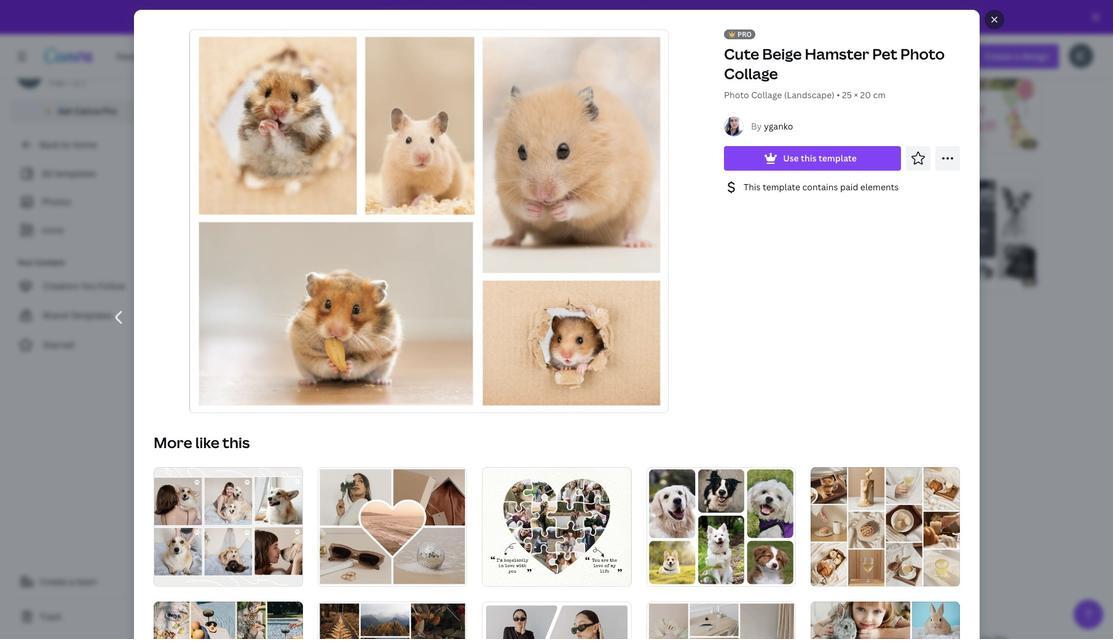 Task type: locate. For each thing, give the bounding box(es) containing it.
pro
[[103, 105, 117, 117]]

content
[[35, 258, 65, 268]]

1 vertical spatial to
[[697, 574, 707, 588]]

brand templates
[[43, 310, 113, 321]]

free
[[484, 574, 503, 588], [358, 616, 379, 631], [612, 616, 634, 631]]

template right 'this'
[[762, 181, 800, 193]]

this inside button
[[801, 152, 816, 164]]

create
[[39, 576, 67, 588]]

paid
[[840, 181, 858, 193]]

all up the drag-
[[509, 542, 535, 568]]

1 vertical spatial all
[[509, 542, 535, 568]]

1 vertical spatial festive red merry christmas photo collage image
[[221, 276, 373, 398]]

need
[[705, 542, 754, 568]]

fast!
[[797, 574, 818, 588]]

1 horizontal spatial all
[[509, 542, 535, 568]]

0 vertical spatial •
[[67, 78, 70, 89]]

None search field
[[523, 44, 891, 69]]

simple black and white monochromatic photo collage of pets image
[[890, 169, 1042, 291]]

• right the 'free'
[[67, 78, 70, 89]]

cute
[[724, 44, 759, 64]]

1 horizontal spatial this
[[801, 152, 816, 164]]

0 vertical spatial collage
[[724, 63, 778, 84]]

• inside cute beige hamster pet photo collage photo collage (landscape) • 25 × 20 cm
[[836, 89, 840, 101]]

to right back on the top of the page
[[61, 139, 70, 151]]

free inside all the features you need canva's free drag-and-drop design tools make it easy to create any design, fast!
[[484, 574, 503, 588]]

canva's
[[445, 574, 481, 588]]

0 horizontal spatial all
[[42, 168, 53, 179]]

millions of free images, icons, and graphics image
[[504, 616, 543, 640]]

browse all templates
[[588, 465, 675, 476]]

create a team button
[[10, 570, 160, 595]]

template inside button
[[818, 152, 856, 164]]

free for millions of free images, icons, and graphics
[[612, 616, 634, 631]]

drag-
[[505, 574, 530, 588]]

free left images,
[[612, 616, 634, 631]]

all templates
[[42, 168, 96, 179]]

create a team
[[39, 576, 97, 588]]

all inside all the features you need canva's free drag-and-drop design tools make it easy to create any design, fast!
[[509, 542, 535, 568]]

•
[[67, 78, 70, 89], [836, 89, 840, 101]]

of
[[344, 616, 355, 631], [598, 616, 610, 631]]

browse
[[588, 465, 619, 476]]

creators you follow link
[[10, 274, 160, 299]]

cute beige hamster pet photo collage image
[[189, 29, 670, 414], [555, 277, 708, 398]]

0 vertical spatial to
[[61, 139, 70, 151]]

template
[[818, 152, 856, 164], [762, 181, 800, 193]]

of inside millions of free images, icons, and graphics
[[598, 616, 610, 631]]

this right use
[[801, 152, 816, 164]]

0 vertical spatial template
[[818, 152, 856, 164]]

0 horizontal spatial of
[[344, 616, 355, 631]]

1 vertical spatial •
[[836, 89, 840, 101]]

0 horizontal spatial festive red merry christmas photo collage image
[[221, 276, 373, 398]]

cute beige hamster pet photo collage photo collage (landscape) • 25 × 20 cm
[[724, 44, 944, 101]]

contains
[[802, 181, 838, 193]]

beige minimal aesthetic photo collage image
[[810, 467, 960, 587]]

• left "25"
[[836, 89, 840, 101]]

1 horizontal spatial of
[[598, 616, 610, 631]]

1 horizontal spatial template
[[818, 152, 856, 164]]

free inside millions of free images, icons, and graphics
[[612, 616, 634, 631]]

aesthetic moodboard heart shape frame photo collage image
[[318, 467, 467, 587]]

all
[[42, 168, 53, 179], [509, 542, 535, 568]]

cute dog adoption photo collage image
[[555, 139, 708, 261]]

2 of from the left
[[598, 616, 610, 631]]

canva
[[75, 105, 101, 117]]

festive red merry christmas photo collage image
[[890, 0, 1042, 17], [221, 276, 373, 398]]

this right like
[[222, 432, 250, 453]]

all down back on the top of the page
[[42, 168, 53, 179]]

more like this
[[153, 432, 250, 453]]

collage up the by yganko
[[751, 89, 782, 101]]

1 horizontal spatial free
[[484, 574, 503, 588]]

brand templates link
[[10, 304, 160, 328]]

of right the thousands
[[344, 616, 355, 631]]

photo down cute
[[724, 89, 749, 101]]

by yganko
[[751, 120, 793, 132]]

to inside all the features you need canva's free drag-and-drop design tools make it easy to create any design, fast!
[[697, 574, 707, 588]]

1 horizontal spatial photo
[[900, 44, 944, 64]]

0 horizontal spatial template
[[762, 181, 800, 193]]

you
[[81, 280, 96, 292]]

to right the "easy"
[[697, 574, 707, 588]]

creators you follow
[[43, 280, 125, 292]]

1 horizontal spatial •
[[836, 89, 840, 101]]

browse all templates link
[[578, 459, 685, 483]]

collaboration
[[878, 616, 951, 631]]

collage down 'pro'
[[724, 63, 778, 84]]

personal
[[49, 65, 86, 76]]

0 vertical spatial photo
[[900, 44, 944, 64]]

brown ripped paper cute dog bones hbd photo collage image
[[722, 32, 875, 154]]

this template contains paid elements
[[743, 181, 898, 193]]

pet
[[872, 44, 897, 64]]

grey cute pet photo collage image
[[221, 139, 373, 261]]

0 horizontal spatial photo
[[724, 89, 749, 101]]

this
[[801, 152, 816, 164], [222, 432, 250, 453]]

0 horizontal spatial free
[[358, 616, 379, 631]]

follow
[[98, 280, 125, 292]]

and
[[714, 616, 735, 631]]

0 horizontal spatial templates
[[55, 168, 96, 179]]

millions of free images, icons, and graphics
[[553, 616, 735, 640]]

free right the thousands
[[358, 616, 379, 631]]

free for thousands of free templates
[[358, 616, 379, 631]]

pro
[[737, 30, 751, 39]]

millions
[[553, 616, 596, 631]]

templates
[[55, 168, 96, 179], [633, 465, 675, 476], [382, 616, 437, 631]]

2 horizontal spatial free
[[612, 616, 634, 631]]

cute dog portraits photo collage image
[[722, 169, 875, 291], [646, 467, 795, 587]]

2 horizontal spatial templates
[[633, 465, 675, 476]]

to
[[61, 139, 70, 151], [697, 574, 707, 588]]

1 of from the left
[[344, 616, 355, 631]]

of right millions
[[598, 616, 610, 631]]

white minimal white heart framed love photo collage image
[[482, 467, 631, 587]]

1 horizontal spatial to
[[697, 574, 707, 588]]

0 vertical spatial all
[[42, 168, 53, 179]]

0 horizontal spatial to
[[61, 139, 70, 151]]

1 vertical spatial cute dog portraits photo collage image
[[646, 467, 795, 587]]

of for thousands
[[344, 616, 355, 631]]

photo
[[900, 44, 944, 64], [724, 89, 749, 101]]

1 vertical spatial this
[[222, 432, 250, 453]]

0 horizontal spatial this
[[222, 432, 250, 453]]

icons,
[[680, 616, 712, 631]]

hamster
[[804, 44, 869, 64]]

1 vertical spatial collage
[[751, 89, 782, 101]]

photo right pet
[[900, 44, 944, 64]]

template up paid
[[818, 152, 856, 164]]

yganko link
[[764, 120, 793, 132]]

0 vertical spatial this
[[801, 152, 816, 164]]

1 horizontal spatial templates
[[382, 616, 437, 631]]

(landscape)
[[784, 89, 834, 101]]

use this template button
[[724, 146, 901, 171]]

create
[[709, 574, 739, 588]]

time
[[851, 616, 875, 631]]

back to home link
[[10, 133, 160, 157]]

like
[[195, 432, 219, 453]]

free left the drag-
[[484, 574, 503, 588]]

1 horizontal spatial festive red merry christmas photo collage image
[[890, 0, 1042, 17]]

minimalist aesthetic moodboard photo collage image
[[482, 602, 631, 640]]

real-time collaboration
[[823, 616, 951, 631]]

back
[[39, 139, 59, 151]]

home
[[72, 139, 97, 151]]



Task type: vqa. For each thing, say whether or not it's contained in the screenshot.
left free
yes



Task type: describe. For each thing, give the bounding box(es) containing it.
all for the
[[509, 542, 535, 568]]

trash
[[39, 612, 62, 623]]

icons
[[42, 224, 64, 236]]

all for templates
[[42, 168, 53, 179]]

trash link
[[10, 605, 160, 630]]

graphics
[[553, 631, 599, 640]]

a
[[69, 576, 74, 588]]

20
[[860, 89, 871, 101]]

×
[[854, 89, 858, 101]]

back to home
[[39, 139, 97, 151]]

elements
[[860, 181, 898, 193]]

thousands of free templates
[[282, 616, 437, 631]]

0 vertical spatial templates
[[55, 168, 96, 179]]

more
[[153, 432, 192, 453]]

yganko
[[764, 120, 793, 132]]

starred
[[43, 339, 74, 351]]

colorful cute dog photo collage image
[[722, 0, 875, 17]]

all templates link
[[17, 162, 152, 186]]

the
[[539, 542, 572, 568]]

get canva pro
[[58, 105, 117, 117]]

and-
[[530, 574, 551, 588]]

all
[[621, 465, 631, 476]]

images,
[[636, 616, 677, 631]]

brown autumn photo collage image
[[318, 602, 467, 640]]

photos link
[[17, 191, 152, 214]]

free
[[49, 78, 65, 89]]

this
[[743, 181, 760, 193]]

thousands
[[282, 616, 341, 631]]

by
[[751, 120, 762, 132]]

use
[[783, 152, 799, 164]]

pale yellow and pink hbd photo collage for pet image
[[890, 32, 1042, 154]]

0 vertical spatial cute dog portraits photo collage image
[[722, 169, 875, 291]]

top level navigation element
[[108, 44, 494, 69]]

0 horizontal spatial •
[[67, 78, 70, 89]]

make
[[636, 574, 661, 588]]

1 vertical spatial template
[[762, 181, 800, 193]]

brand
[[43, 310, 68, 321]]

free •
[[49, 78, 70, 89]]

starred link
[[10, 333, 160, 358]]

team
[[76, 576, 97, 588]]

tools
[[610, 574, 634, 588]]

all the features you need canva's free drag-and-drop design tools make it easy to create any design, fast!
[[445, 542, 818, 588]]

photos
[[42, 196, 71, 208]]

get canva pro button
[[10, 100, 160, 123]]

0 vertical spatial festive red merry christmas photo collage image
[[890, 0, 1042, 17]]

grey minimalist cat moments photo collage image
[[221, 1, 373, 123]]

of for millions
[[598, 616, 610, 631]]

green and yellow aesthetic modern pet photo collage image
[[388, 0, 541, 123]]

features
[[576, 542, 660, 568]]

beige minimalist aesthetics pet photo collage image
[[388, 138, 541, 367]]

white and beige simple grid abstract lines pet photo collage image
[[153, 467, 303, 587]]

thousands of free templates image
[[233, 616, 273, 640]]

beige minimalist photo collage image
[[646, 602, 795, 640]]

cm
[[873, 89, 885, 101]]

25
[[842, 89, 852, 101]]

real-time collaboration image
[[774, 616, 813, 640]]

templates
[[70, 310, 113, 321]]

you
[[664, 542, 701, 568]]

$
[[528, 109, 532, 118]]

beige
[[762, 44, 801, 64]]

your content
[[17, 258, 65, 268]]

2 vertical spatial templates
[[382, 616, 437, 631]]

pink simple pets photo collage image
[[810, 602, 960, 640]]

design
[[576, 574, 607, 588]]

any
[[742, 574, 759, 588]]

your
[[17, 258, 34, 268]]

easy
[[673, 574, 694, 588]]

minimalist aesthetic summer photo collage image
[[153, 602, 303, 640]]

use this template
[[783, 152, 856, 164]]

creators
[[43, 280, 79, 292]]

1 vertical spatial templates
[[633, 465, 675, 476]]

1
[[82, 78, 86, 89]]

design,
[[761, 574, 795, 588]]

get
[[58, 105, 73, 117]]

it
[[664, 574, 670, 588]]

icons link
[[17, 219, 152, 242]]

drop
[[551, 574, 574, 588]]

1 vertical spatial photo
[[724, 89, 749, 101]]

real-
[[823, 616, 851, 631]]



